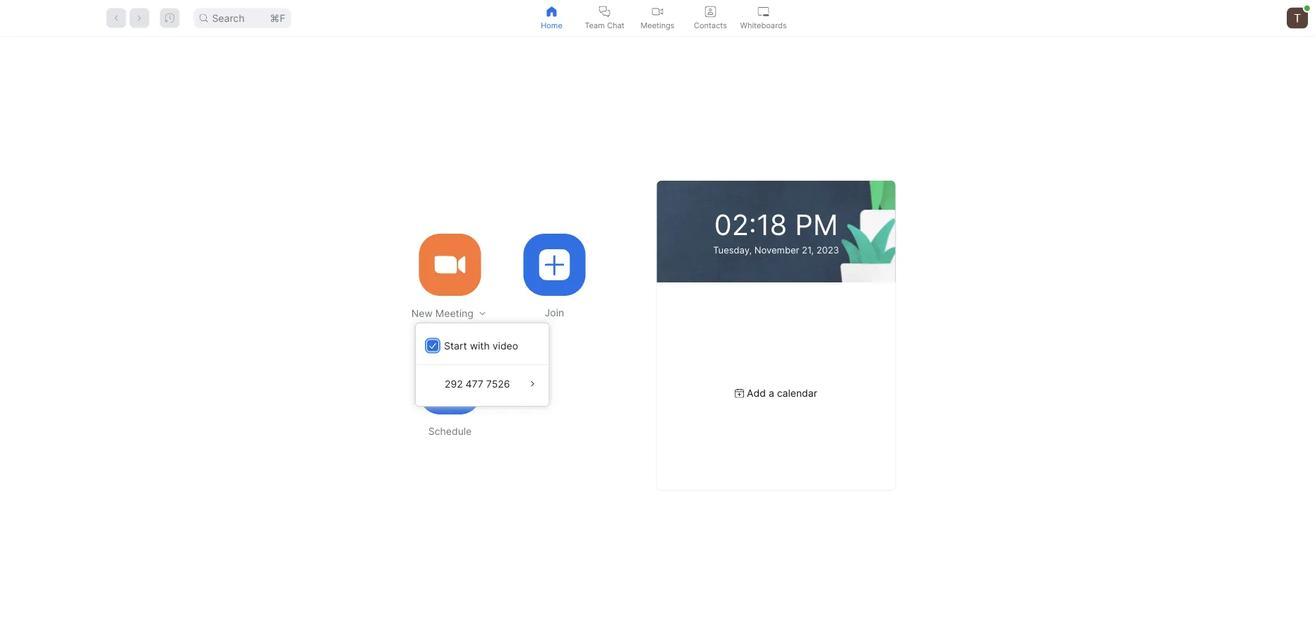 Task type: locate. For each thing, give the bounding box(es) containing it.
profile contact image
[[705, 6, 717, 17]]

⌘f
[[270, 12, 286, 24]]

copy invitation
[[459, 378, 529, 390]]

profile contact image
[[705, 6, 717, 17]]

calendar add calendar image
[[735, 389, 744, 398], [735, 389, 744, 398]]

2 copy from the top
[[459, 378, 484, 390]]

video on image
[[652, 6, 664, 17], [652, 6, 664, 17]]

7526
[[486, 378, 510, 390]]

magnifier image
[[199, 14, 208, 22]]

team chat
[[585, 20, 625, 30]]

whiteboards
[[741, 20, 787, 30]]

copy
[[459, 355, 484, 367], [459, 378, 484, 390]]

0 vertical spatial copy
[[459, 355, 484, 367]]

tab list containing home
[[525, 0, 790, 36]]

team chat image
[[599, 6, 611, 17], [599, 6, 611, 17]]

online image
[[1305, 5, 1311, 11], [1305, 5, 1311, 11]]

home small image
[[546, 6, 558, 17], [546, 6, 558, 17]]

schedule
[[429, 426, 472, 438]]

chat
[[607, 20, 625, 30]]

1 copy from the top
[[459, 355, 484, 367]]

tab list
[[525, 0, 790, 36]]

contacts
[[694, 20, 727, 30]]

plus squircle image
[[539, 249, 570, 280], [539, 249, 570, 280]]

start
[[444, 340, 467, 352]]

copy id
[[459, 355, 496, 367]]

1 vertical spatial copy
[[459, 378, 484, 390]]

pmi settings
[[459, 400, 518, 412]]

whiteboard small image
[[758, 6, 769, 17], [758, 6, 769, 17]]

chevron right small image
[[528, 379, 538, 389]]

add
[[747, 387, 766, 399]]

02:18
[[715, 207, 788, 242]]

whiteboards button
[[737, 0, 790, 36]]

new
[[412, 307, 433, 319]]

copy for copy id
[[459, 355, 484, 367]]

id
[[486, 355, 496, 367]]

start with video
[[444, 340, 518, 352]]

video camera on image
[[435, 249, 466, 280], [435, 249, 466, 280]]

settings
[[480, 400, 518, 412]]

292
[[445, 378, 463, 390]]



Task type: vqa. For each thing, say whether or not it's contained in the screenshot.
tab panel
no



Task type: describe. For each thing, give the bounding box(es) containing it.
pmi
[[459, 400, 477, 412]]

schedule image
[[438, 370, 463, 397]]

search
[[212, 12, 245, 24]]

calendar
[[777, 387, 818, 399]]

avatar image
[[1288, 7, 1309, 29]]

meetings
[[641, 20, 675, 30]]

contacts button
[[684, 0, 737, 36]]

home button
[[525, 0, 578, 36]]

02:18 pm tuesday, november 21, 2023
[[713, 207, 840, 255]]

a
[[769, 387, 775, 399]]

magnifier image
[[199, 14, 208, 22]]

2023
[[817, 244, 840, 255]]

home tab panel
[[0, 37, 1316, 634]]

chevron down small image
[[478, 308, 488, 318]]

team chat button
[[578, 0, 631, 36]]

video
[[493, 340, 518, 352]]

chevron down small image
[[478, 308, 488, 318]]

pm
[[796, 207, 839, 242]]

invitation
[[486, 378, 529, 390]]

november
[[755, 244, 800, 255]]

292 477 7526
[[445, 378, 510, 390]]

meeting
[[436, 307, 474, 319]]

home
[[541, 20, 563, 30]]

checkmark image
[[429, 342, 436, 349]]

meetings button
[[631, 0, 684, 36]]

with
[[470, 340, 490, 352]]

tuesday,
[[713, 244, 752, 255]]

477
[[466, 378, 484, 390]]

join
[[545, 307, 564, 319]]

new meeting
[[412, 307, 474, 319]]

add a calendar link
[[735, 387, 818, 399]]

copy for copy invitation
[[459, 378, 484, 390]]

add a calendar
[[747, 387, 818, 399]]

21,
[[802, 244, 814, 255]]

team
[[585, 20, 605, 30]]

chevron right small image
[[528, 379, 538, 389]]

checkmark image
[[429, 342, 436, 349]]



